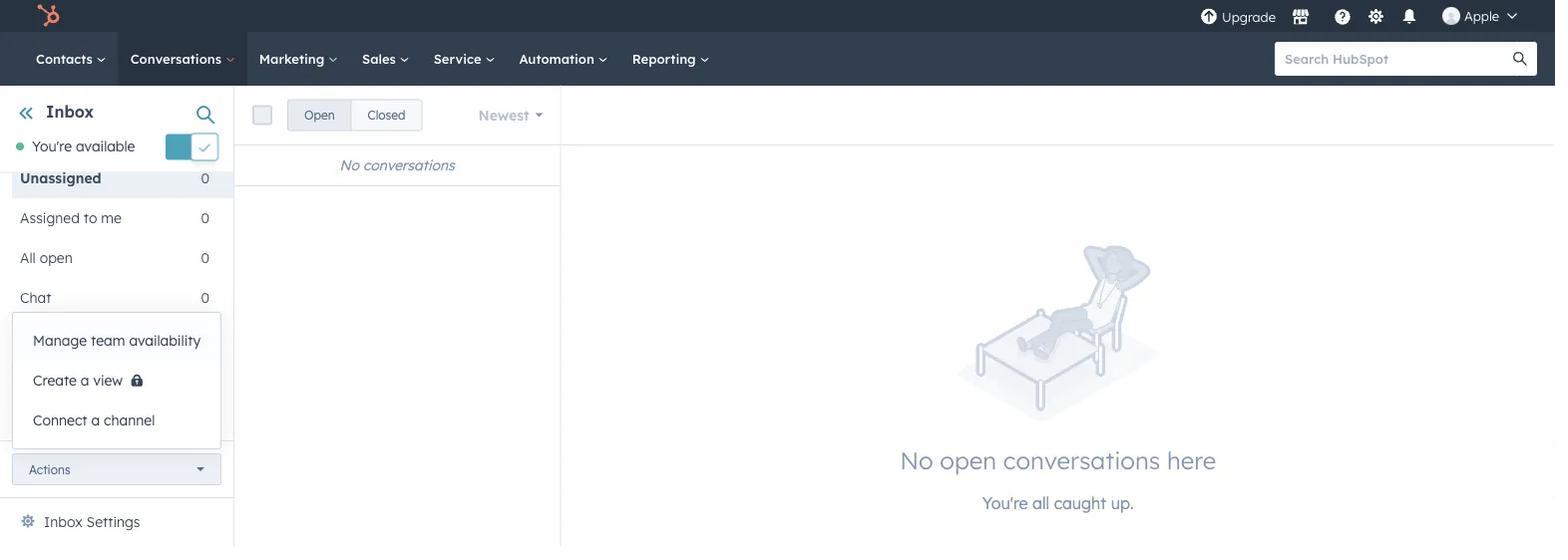Task type: locate. For each thing, give the bounding box(es) containing it.
actions button
[[12, 454, 222, 486]]

0 for unassigned
[[201, 169, 210, 187]]

inbox up you're available
[[46, 102, 94, 122]]

conversations down closed button
[[363, 157, 455, 174]]

group
[[287, 99, 423, 131]]

1 horizontal spatial open
[[940, 446, 997, 476]]

0 horizontal spatial you're
[[32, 138, 72, 155]]

2 0 from the top
[[201, 209, 210, 227]]

1 vertical spatial conversations
[[1004, 446, 1161, 476]]

conversations up caught
[[1004, 446, 1161, 476]]

contacts link
[[24, 32, 118, 86]]

open
[[40, 249, 73, 267], [940, 446, 997, 476]]

you're right you're available icon
[[32, 138, 72, 155]]

assigned to me
[[20, 209, 122, 227]]

open inside main content
[[940, 446, 997, 476]]

service link
[[422, 32, 507, 86]]

less
[[24, 329, 53, 347]]

Closed button
[[351, 99, 423, 131]]

sales
[[362, 50, 400, 67]]

automation link
[[507, 32, 620, 86]]

manage team availability button
[[13, 321, 221, 361]]

channel
[[104, 412, 155, 430]]

search button
[[1504, 42, 1538, 76]]

1 0 from the top
[[201, 169, 210, 187]]

inbox
[[46, 102, 94, 122], [44, 514, 83, 531]]

0 vertical spatial inbox
[[46, 102, 94, 122]]

all left closed
[[20, 409, 36, 426]]

notifications image
[[1401, 9, 1419, 27]]

0 vertical spatial you're
[[32, 138, 72, 155]]

1 vertical spatial you're
[[983, 494, 1028, 514]]

settings image
[[1367, 8, 1385, 26]]

0 vertical spatial no
[[340, 157, 359, 174]]

0 vertical spatial open
[[40, 249, 73, 267]]

create
[[33, 372, 77, 390]]

chat
[[20, 289, 51, 307]]

conversations
[[363, 157, 455, 174], [1004, 446, 1161, 476]]

availability
[[129, 332, 201, 350]]

3 0 from the top
[[201, 249, 210, 267]]

sales link
[[350, 32, 422, 86]]

1 horizontal spatial conversations
[[1004, 446, 1161, 476]]

1 vertical spatial open
[[940, 446, 997, 476]]

open up you're all caught up. at the bottom
[[940, 446, 997, 476]]

email
[[20, 369, 56, 386]]

0 vertical spatial all
[[20, 249, 36, 267]]

no conversations
[[340, 157, 455, 174]]

4 0 from the top
[[201, 289, 210, 307]]

notifications button
[[1393, 0, 1427, 32]]

a
[[81, 372, 89, 390], [91, 412, 100, 430]]

a left view at left bottom
[[81, 372, 89, 390]]

you're for you're available
[[32, 138, 72, 155]]

you're
[[32, 138, 72, 155], [983, 494, 1028, 514]]

1 vertical spatial inbox
[[44, 514, 83, 531]]

me
[[101, 209, 122, 227]]

open
[[304, 108, 335, 123]]

contacts
[[36, 50, 96, 67]]

0 horizontal spatial conversations
[[363, 157, 455, 174]]

menu
[[1198, 0, 1532, 32]]

inbox settings
[[44, 514, 140, 531]]

2 all from the top
[[20, 409, 36, 426]]

all inside all closed button
[[20, 409, 36, 426]]

service
[[434, 50, 485, 67]]

open down assigned
[[40, 249, 73, 267]]

0 horizontal spatial a
[[81, 372, 89, 390]]

0 vertical spatial conversations
[[363, 157, 455, 174]]

all for all open
[[20, 249, 36, 267]]

1 all from the top
[[20, 249, 36, 267]]

you're inside no open conversations here main content
[[983, 494, 1028, 514]]

1 vertical spatial all
[[20, 409, 36, 426]]

1 horizontal spatial you're
[[983, 494, 1028, 514]]

you're left all
[[983, 494, 1028, 514]]

marketplaces image
[[1292, 9, 1310, 27]]

team
[[91, 332, 125, 350]]

Open button
[[287, 99, 352, 131]]

0 horizontal spatial open
[[40, 249, 73, 267]]

you're available
[[32, 138, 135, 155]]

caught
[[1054, 494, 1107, 514]]

unassigned
[[20, 169, 101, 187]]

settings link
[[1364, 5, 1389, 26]]

0
[[201, 169, 210, 187], [201, 209, 210, 227], [201, 249, 210, 267], [201, 289, 210, 307]]

search image
[[1514, 52, 1528, 66]]

1 horizontal spatial no
[[900, 446, 934, 476]]

group containing open
[[287, 99, 423, 131]]

1 vertical spatial no
[[900, 446, 934, 476]]

no
[[340, 157, 359, 174], [900, 446, 934, 476]]

0 for assigned to me
[[201, 209, 210, 227]]

newest button
[[465, 95, 556, 135]]

a left channel
[[91, 412, 100, 430]]

assigned
[[20, 209, 80, 227]]

no open conversations here main content
[[234, 86, 1556, 547]]

closed
[[40, 409, 82, 426]]

create a view button
[[13, 361, 221, 401]]

1 horizontal spatial a
[[91, 412, 100, 430]]

a for connect
[[91, 412, 100, 430]]

connect a channel
[[33, 412, 155, 430]]

bob builder image
[[1443, 7, 1461, 25]]

all
[[20, 249, 36, 267], [20, 409, 36, 426]]

connect
[[33, 412, 87, 430]]

conversations
[[130, 50, 225, 67]]

all up chat
[[20, 249, 36, 267]]

0 horizontal spatial no
[[340, 157, 359, 174]]

inbox for inbox settings
[[44, 514, 83, 531]]

1 vertical spatial a
[[91, 412, 100, 430]]

0 vertical spatial a
[[81, 372, 89, 390]]

Search HubSpot search field
[[1275, 42, 1520, 76]]

reporting
[[632, 50, 700, 67]]

inbox left the settings
[[44, 514, 83, 531]]

actions
[[29, 462, 71, 477]]

no open conversations here
[[900, 446, 1217, 476]]



Task type: describe. For each thing, give the bounding box(es) containing it.
settings
[[86, 514, 140, 531]]

email button
[[12, 358, 210, 398]]

all closed button
[[12, 398, 210, 438]]

help button
[[1326, 0, 1360, 32]]

upgrade
[[1222, 9, 1276, 25]]

menu containing apple
[[1198, 0, 1532, 32]]

create a view
[[33, 372, 123, 390]]

marketing
[[259, 50, 328, 67]]

connect a channel button
[[13, 401, 221, 441]]

help image
[[1334, 9, 1352, 27]]

hubspot link
[[24, 4, 75, 28]]

all closed
[[20, 409, 82, 426]]

newest
[[478, 106, 529, 124]]

no for no open conversations here
[[900, 446, 934, 476]]

inbox for inbox
[[46, 102, 94, 122]]

marketplaces button
[[1280, 0, 1322, 32]]

reporting link
[[620, 32, 722, 86]]

closed
[[368, 108, 406, 123]]

open for no
[[940, 446, 997, 476]]

all for all closed
[[20, 409, 36, 426]]

inbox settings link
[[44, 511, 140, 535]]

manage team availability
[[33, 332, 201, 350]]

view
[[93, 372, 123, 390]]

group inside no open conversations here main content
[[287, 99, 423, 131]]

0 for all open
[[201, 249, 210, 267]]

all open
[[20, 249, 73, 267]]

to
[[84, 209, 97, 227]]

up.
[[1111, 494, 1134, 514]]

available
[[76, 138, 135, 155]]

you're all caught up.
[[983, 494, 1134, 514]]

apple
[[1465, 7, 1500, 24]]

here
[[1167, 446, 1217, 476]]

a for create
[[81, 372, 89, 390]]

marketing link
[[247, 32, 350, 86]]

manage
[[33, 332, 87, 350]]

open for all
[[40, 249, 73, 267]]

all
[[1033, 494, 1050, 514]]

upgrade image
[[1200, 8, 1218, 26]]

you're available image
[[16, 143, 24, 151]]

apple button
[[1431, 0, 1530, 32]]

no for no conversations
[[340, 157, 359, 174]]

0 for chat
[[201, 289, 210, 307]]

you're for you're all caught up.
[[983, 494, 1028, 514]]

hubspot image
[[36, 4, 60, 28]]

automation
[[519, 50, 598, 67]]

conversations link
[[118, 32, 247, 86]]



Task type: vqa. For each thing, say whether or not it's contained in the screenshot.
Actions
yes



